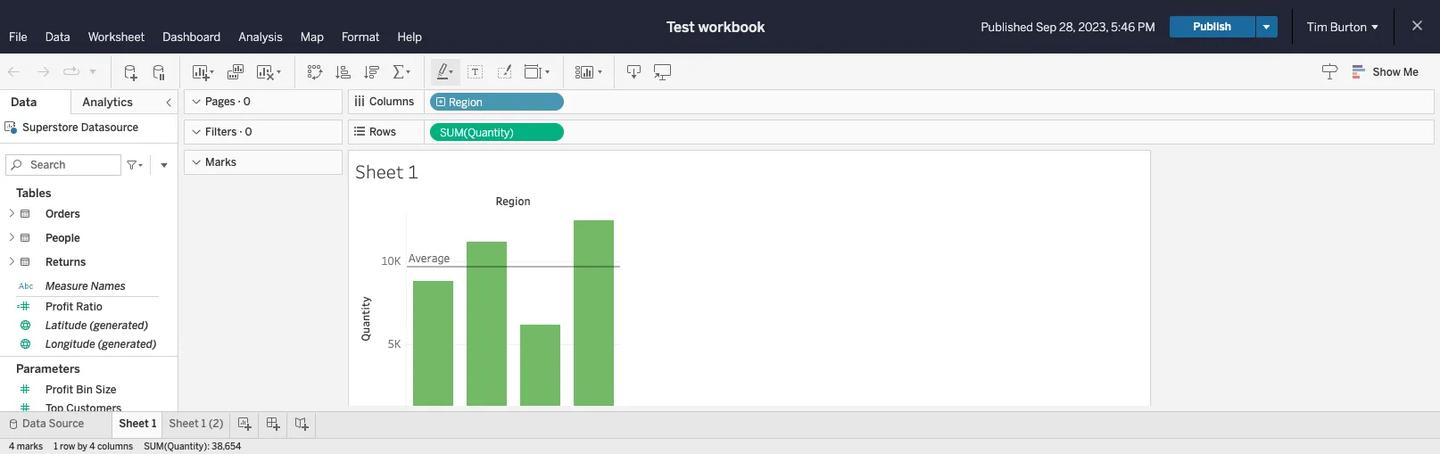 Task type: vqa. For each thing, say whether or not it's contained in the screenshot.
the bottommost ·
yes



Task type: describe. For each thing, give the bounding box(es) containing it.
download image
[[626, 63, 644, 81]]

analytics
[[82, 96, 133, 109]]

collapse image
[[163, 97, 174, 108]]

profit bin size
[[46, 383, 116, 396]]

format workbook image
[[495, 63, 513, 81]]

me
[[1404, 66, 1419, 79]]

people
[[46, 232, 80, 245]]

2 vertical spatial data
[[22, 418, 46, 430]]

latitude (generated)
[[46, 320, 149, 332]]

sum(quantity)
[[440, 127, 514, 139]]

pm
[[1138, 20, 1156, 33]]

new worksheet image
[[191, 63, 216, 81]]

2023,
[[1079, 20, 1109, 33]]

sheet 1 (2)
[[169, 418, 224, 430]]

row
[[60, 442, 75, 453]]

filters
[[205, 126, 237, 138]]

0 vertical spatial sheet 1
[[355, 159, 419, 184]]

4 marks
[[9, 442, 43, 453]]

pages
[[205, 96, 235, 108]]

source
[[49, 418, 84, 430]]

columns
[[370, 96, 414, 108]]

customers
[[66, 402, 122, 415]]

show
[[1373, 66, 1401, 79]]

1 4 from the left
[[9, 442, 15, 453]]

names
[[91, 280, 126, 293]]

map
[[301, 30, 324, 44]]

values
[[90, 357, 123, 370]]

0 horizontal spatial sheet 1
[[119, 418, 157, 430]]

sorted ascending by sum of quantity within region image
[[335, 63, 353, 81]]

0 for pages · 0
[[244, 96, 251, 108]]

orders
[[46, 208, 80, 220]]

data source
[[22, 418, 84, 430]]

redo image
[[34, 63, 52, 81]]

help
[[398, 30, 422, 44]]

2 4 from the left
[[89, 442, 95, 453]]

longitude
[[46, 338, 95, 351]]

undo image
[[5, 63, 23, 81]]

2 horizontal spatial sheet
[[355, 159, 404, 184]]

38,654
[[212, 442, 241, 453]]

1 down the columns
[[408, 159, 419, 184]]

· for pages
[[238, 96, 241, 108]]

(2)
[[209, 418, 224, 430]]

show me button
[[1345, 58, 1435, 86]]

clear sheet image
[[255, 63, 284, 81]]

published
[[981, 20, 1034, 33]]

1 up the sum(quantity):
[[152, 418, 157, 430]]

file
[[9, 30, 27, 44]]

tim burton
[[1307, 20, 1367, 33]]

profit for profit ratio
[[46, 301, 73, 313]]

tables
[[16, 187, 51, 200]]

show mark labels image
[[467, 63, 485, 81]]

publish
[[1194, 21, 1232, 33]]

tim
[[1307, 20, 1328, 33]]

0 for filters · 0
[[245, 126, 252, 138]]

open and edit this workbook in tableau desktop image
[[654, 63, 672, 81]]

1 vertical spatial data
[[11, 96, 37, 109]]

Search text field
[[5, 154, 121, 176]]

1 vertical spatial region
[[496, 194, 531, 208]]

show me
[[1373, 66, 1419, 79]]

latitude
[[46, 320, 87, 332]]

1 left (2)
[[201, 418, 206, 430]]

0 vertical spatial region
[[449, 96, 483, 109]]

burton
[[1331, 20, 1367, 33]]

columns
[[97, 442, 133, 453]]

top customers
[[46, 402, 122, 415]]



Task type: locate. For each thing, give the bounding box(es) containing it.
measure down "longitude"
[[46, 357, 88, 370]]

workbook
[[699, 18, 765, 35]]

region
[[449, 96, 483, 109], [496, 194, 531, 208]]

fit image
[[524, 63, 553, 81]]

1 vertical spatial ·
[[239, 126, 242, 138]]

sum(quantity): 38,654
[[144, 442, 241, 453]]

profit up latitude
[[46, 301, 73, 313]]

0 right pages
[[244, 96, 251, 108]]

dashboard
[[163, 30, 221, 44]]

1 vertical spatial measure
[[46, 357, 88, 370]]

(generated) up values
[[98, 338, 157, 351]]

0 vertical spatial 0
[[244, 96, 251, 108]]

marks
[[17, 442, 43, 453]]

measure names
[[46, 280, 126, 293]]

measure values
[[46, 357, 123, 370]]

filters · 0
[[205, 126, 252, 138]]

1 horizontal spatial sheet
[[169, 418, 199, 430]]

0 horizontal spatial region
[[449, 96, 483, 109]]

replay animation image up analytics
[[87, 66, 98, 76]]

sheet up columns
[[119, 418, 149, 430]]

longitude (generated)
[[46, 338, 157, 351]]

0 vertical spatial data
[[45, 30, 70, 44]]

· right filters
[[239, 126, 242, 138]]

sheet 1
[[355, 159, 419, 184], [119, 418, 157, 430]]

(generated) for latitude (generated)
[[90, 320, 149, 332]]

0 vertical spatial measure
[[46, 280, 88, 293]]

replay animation image
[[62, 63, 80, 81], [87, 66, 98, 76]]

pages · 0
[[205, 96, 251, 108]]

0
[[244, 96, 251, 108], [245, 126, 252, 138]]

1
[[408, 159, 419, 184], [152, 418, 157, 430], [201, 418, 206, 430], [54, 442, 58, 453]]

returns
[[46, 256, 86, 269]]

4
[[9, 442, 15, 453], [89, 442, 95, 453]]

pause auto updates image
[[151, 63, 169, 81]]

analysis
[[239, 30, 283, 44]]

region down 'sum(quantity)' at left
[[496, 194, 531, 208]]

0 vertical spatial ·
[[238, 96, 241, 108]]

bin
[[76, 383, 93, 396]]

1 row by 4 columns
[[54, 442, 133, 453]]

ratio
[[76, 301, 103, 313]]

data
[[45, 30, 70, 44], [11, 96, 37, 109], [22, 418, 46, 430]]

5:46
[[1111, 20, 1135, 33]]

0 vertical spatial (generated)
[[90, 320, 149, 332]]

superstore
[[22, 121, 78, 134]]

·
[[238, 96, 241, 108], [239, 126, 242, 138]]

1 vertical spatial (generated)
[[98, 338, 157, 351]]

sheet 1 up columns
[[119, 418, 157, 430]]

rows
[[370, 126, 396, 138]]

size
[[95, 383, 116, 396]]

test
[[667, 18, 695, 35]]

profit up top
[[46, 383, 73, 396]]

4 left marks
[[9, 442, 15, 453]]

1 horizontal spatial 4
[[89, 442, 95, 453]]

0 horizontal spatial sheet
[[119, 418, 149, 430]]

marks
[[205, 156, 236, 169]]

sheet down rows
[[355, 159, 404, 184]]

profit for profit bin size
[[46, 383, 73, 396]]

· right pages
[[238, 96, 241, 108]]

measure
[[46, 280, 88, 293], [46, 357, 88, 370]]

data guide image
[[1322, 62, 1339, 80]]

sheet
[[355, 159, 404, 184], [119, 418, 149, 430], [169, 418, 199, 430]]

top
[[46, 402, 64, 415]]

28,
[[1060, 20, 1076, 33]]

1 measure from the top
[[46, 280, 88, 293]]

measure up profit ratio
[[46, 280, 88, 293]]

data up the redo image
[[45, 30, 70, 44]]

superstore datasource
[[22, 121, 139, 134]]

by
[[77, 442, 87, 453]]

sep
[[1036, 20, 1057, 33]]

1 left row
[[54, 442, 58, 453]]

sheet up the sum(quantity):
[[169, 418, 199, 430]]

published sep 28, 2023, 5:46 pm
[[981, 20, 1156, 33]]

2 profit from the top
[[46, 383, 73, 396]]

(generated)
[[90, 320, 149, 332], [98, 338, 157, 351]]

2 measure from the top
[[46, 357, 88, 370]]

1 vertical spatial sheet 1
[[119, 418, 157, 430]]

worksheet
[[88, 30, 145, 44]]

4 right by
[[89, 442, 95, 453]]

1 horizontal spatial sheet 1
[[355, 159, 419, 184]]

swap rows and columns image
[[306, 63, 324, 81]]

1 vertical spatial 0
[[245, 126, 252, 138]]

(generated) up longitude (generated)
[[90, 320, 149, 332]]

publish button
[[1170, 16, 1256, 37]]

show/hide cards image
[[575, 63, 603, 81]]

1 horizontal spatial region
[[496, 194, 531, 208]]

sum(quantity):
[[144, 442, 210, 453]]

(generated) for longitude (generated)
[[98, 338, 157, 351]]

highlight image
[[436, 63, 456, 81]]

region up 'sum(quantity)' at left
[[449, 96, 483, 109]]

sheet 1 down rows
[[355, 159, 419, 184]]

data down undo icon
[[11, 96, 37, 109]]

parameters
[[16, 362, 80, 375]]

data up marks
[[22, 418, 46, 430]]

sorted descending by sum of quantity within region image
[[363, 63, 381, 81]]

· for filters
[[239, 126, 242, 138]]

measure for measure names
[[46, 280, 88, 293]]

profit ratio
[[46, 301, 103, 313]]

0 vertical spatial profit
[[46, 301, 73, 313]]

new data source image
[[122, 63, 140, 81]]

1 profit from the top
[[46, 301, 73, 313]]

0 horizontal spatial 4
[[9, 442, 15, 453]]

format
[[342, 30, 380, 44]]

measure for measure values
[[46, 357, 88, 370]]

1 vertical spatial profit
[[46, 383, 73, 396]]

test workbook
[[667, 18, 765, 35]]

profit
[[46, 301, 73, 313], [46, 383, 73, 396]]

duplicate image
[[227, 63, 245, 81]]

1 horizontal spatial replay animation image
[[87, 66, 98, 76]]

0 right filters
[[245, 126, 252, 138]]

datasource
[[81, 121, 139, 134]]

0 horizontal spatial replay animation image
[[62, 63, 80, 81]]

totals image
[[392, 63, 413, 81]]

replay animation image right the redo image
[[62, 63, 80, 81]]

marks. press enter to open the view data window.. use arrow keys to navigate data visualization elements. image
[[406, 210, 620, 429]]



